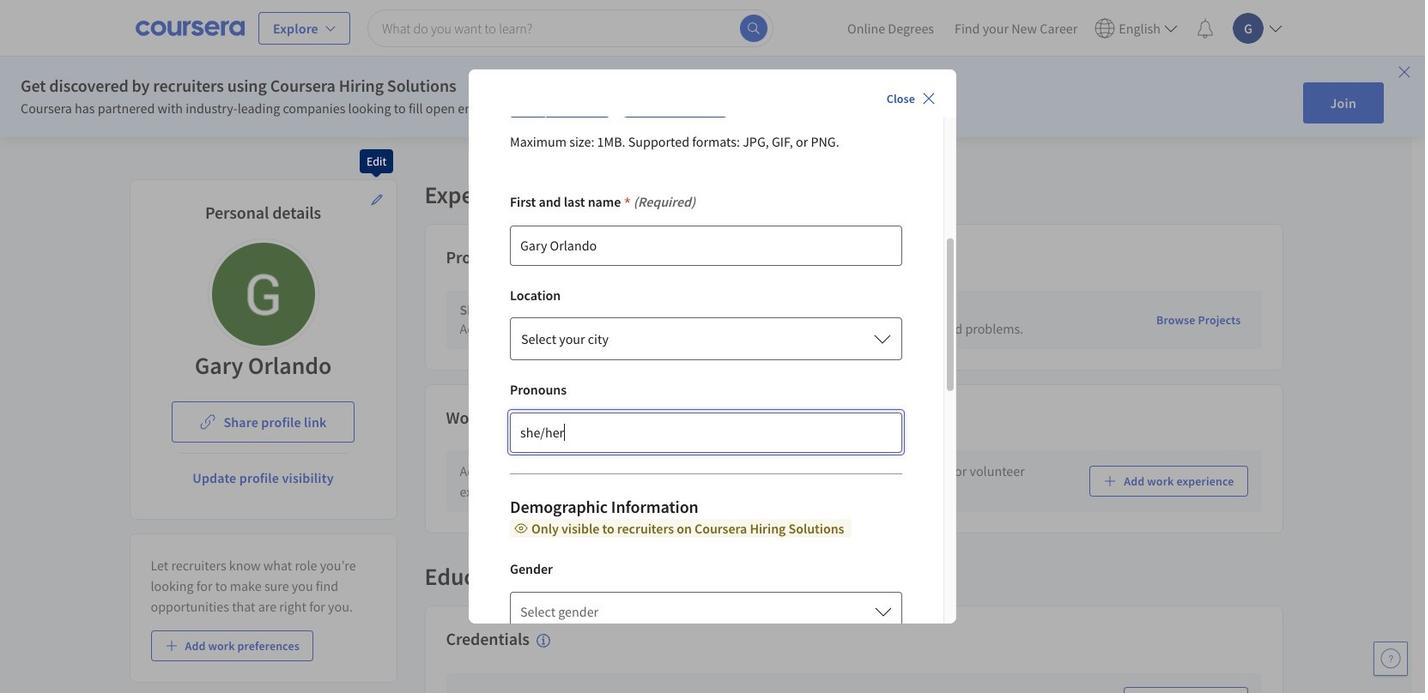 Task type: vqa. For each thing, say whether or not it's contained in the screenshot.
sas image
no



Task type: locate. For each thing, give the bounding box(es) containing it.
profile photo image
[[212, 243, 315, 346]]

None search field
[[367, 9, 774, 47]]

coursera image
[[136, 14, 245, 42]]

dialog
[[469, 0, 956, 643]]

None button
[[510, 318, 902, 360]]

information about the projects section image
[[512, 252, 526, 266]]

edit personal details. image
[[370, 193, 383, 207]]



Task type: describe. For each thing, give the bounding box(es) containing it.
information about credentials section image
[[536, 634, 550, 648]]

First and last name text field
[[510, 225, 902, 266]]

Pronouns text field
[[510, 412, 902, 453]]

help center image
[[1381, 649, 1401, 670]]



